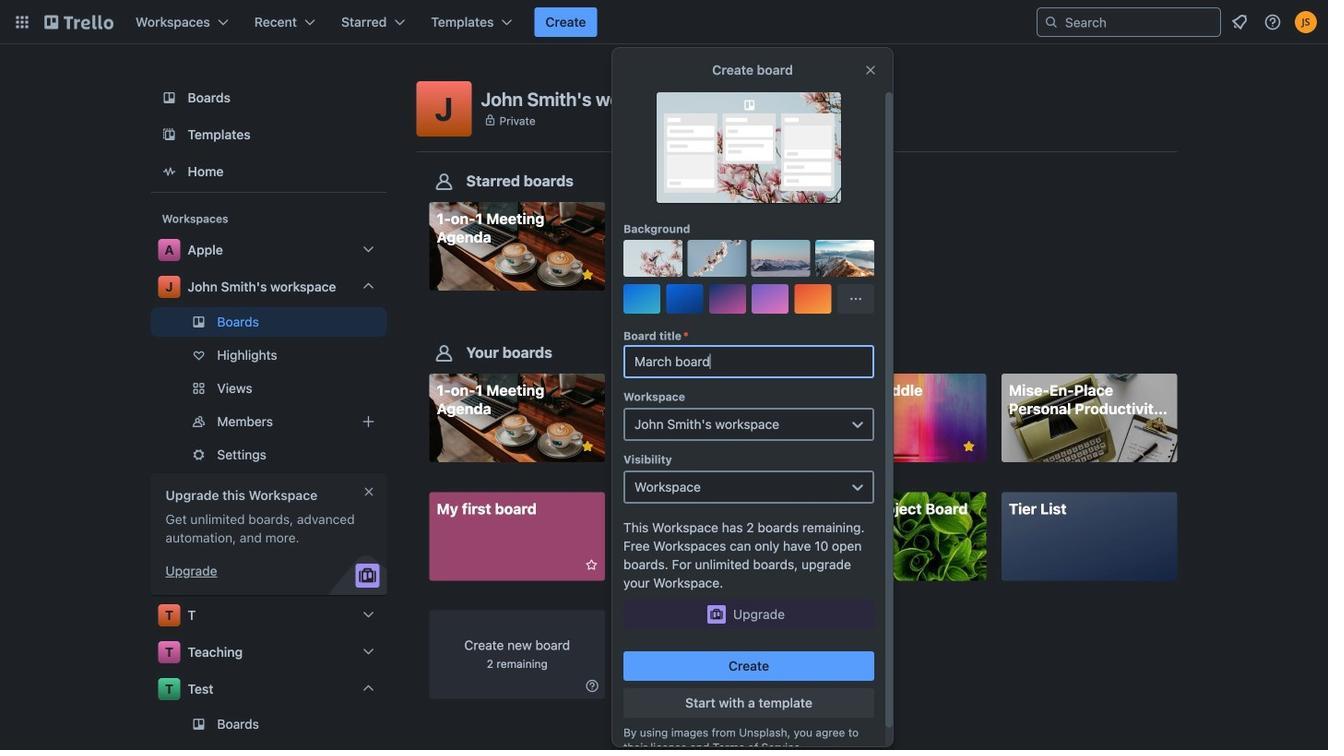Task type: vqa. For each thing, say whether or not it's contained in the screenshot.
screen
no



Task type: locate. For each thing, give the bounding box(es) containing it.
0 horizontal spatial click to unstar this board. it will be removed from your starred list. image
[[579, 438, 596, 455]]

click to unstar this board. it will be removed from your starred list. image
[[579, 438, 596, 455], [961, 438, 978, 455]]

1 horizontal spatial click to unstar this board. it will be removed from your starred list. image
[[961, 438, 978, 455]]

None text field
[[624, 345, 875, 378]]

1 click to unstar this board. it will be removed from your starred list. image from the left
[[579, 438, 596, 455]]

click to star this board. it will be added to your starred list. image
[[579, 557, 596, 573]]

sm image
[[583, 677, 602, 695]]

custom image image
[[646, 251, 661, 266]]

2 click to unstar this board. it will be removed from your starred list. image from the left
[[961, 438, 978, 455]]

0 notifications image
[[1229, 11, 1251, 33]]

search image
[[1044, 15, 1059, 30]]

board image
[[158, 87, 180, 109]]

Search field
[[1059, 9, 1221, 35]]

template board image
[[158, 124, 180, 146]]



Task type: describe. For each thing, give the bounding box(es) containing it.
close popover image
[[864, 63, 878, 77]]

back to home image
[[44, 7, 113, 37]]

add image
[[357, 411, 380, 433]]

open information menu image
[[1264, 13, 1282, 31]]

primary element
[[0, 0, 1328, 44]]

home image
[[158, 161, 180, 183]]

john smith (johnsmith38824343) image
[[1295, 11, 1317, 33]]

click to unstar this board. it will be removed from your starred list. image
[[579, 267, 596, 283]]



